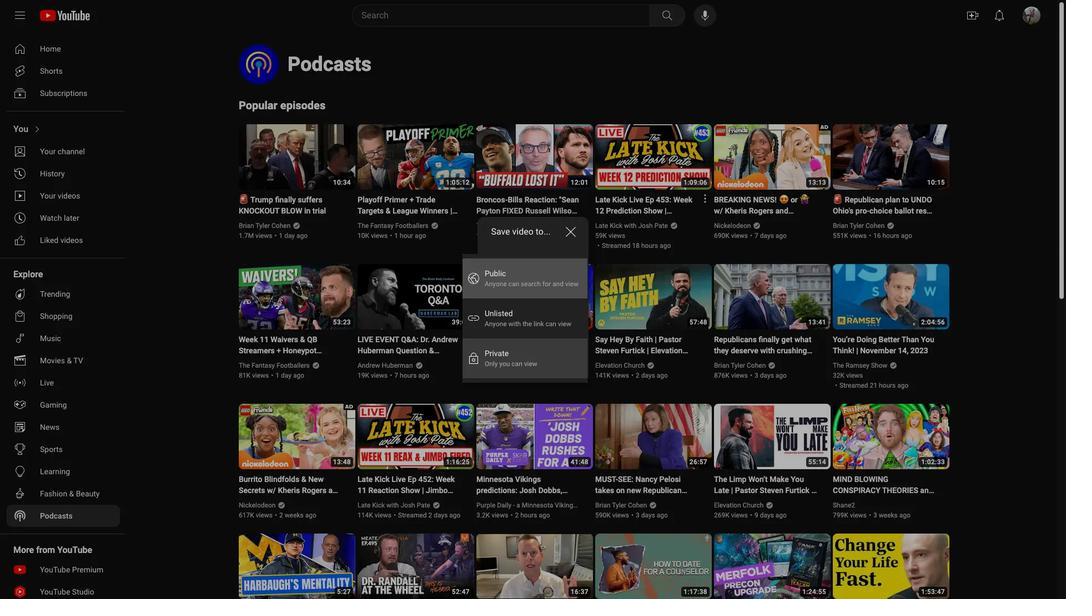 Task type: vqa. For each thing, say whether or not it's contained in the screenshot.


Task type: locate. For each thing, give the bounding box(es) containing it.
1 horizontal spatial 12
[[595, 207, 604, 215]]

2 vertical spatial you
[[791, 475, 804, 484]]

youtube premium
[[40, 566, 103, 575]]

ago right hour
[[415, 232, 426, 240]]

🚨 for 🚨 republican plan to undo ohio's pro-choice ballot result backfires
[[833, 196, 843, 204]]

views for must-see: nancy pelosi takes on new republican speaker
[[612, 512, 629, 520]]

trump
[[251, 196, 273, 204]]

footballers
[[395, 222, 429, 230], [277, 362, 310, 370]]

1 horizontal spatial live
[[392, 475, 406, 484]]

kick up the 'prediction'
[[612, 196, 628, 204]]

2 horizontal spatial you
[[921, 335, 935, 344]]

ago for minnesota vikings predictions: josh dobbs, brian flores and more
[[539, 512, 550, 520]]

views for republicans finally get what they deserve with crushing lawsuits
[[731, 372, 748, 380]]

hours inside 32k views streamed 21 hours ago
[[879, 382, 896, 390]]

& down primer
[[386, 207, 391, 215]]

🚨 trump finally suffers knockout blow in trial
[[239, 196, 326, 215]]

0 horizontal spatial ep.
[[263, 369, 274, 378]]

football down 'league'
[[387, 218, 415, 227]]

26 minutes, 57 seconds element
[[690, 459, 708, 467]]

12:01 link
[[477, 124, 593, 191]]

- inside playoff primer + trade targets & league winners | fantasy football 2023 - ep. 1504
[[437, 218, 439, 227]]

lego inside burrito blindfolds & new secrets w/ kheris rogers and pressley hosbach i lego friends podcast ep 12
[[307, 498, 327, 507]]

views down 'andrew huberman'
[[371, 372, 388, 380]]

1 horizontal spatial rogers
[[749, 207, 774, 215]]

1 horizontal spatial podcasts
[[288, 53, 372, 76]]

0 horizontal spatial pastor
[[659, 335, 682, 344]]

can right link
[[546, 320, 556, 328]]

hours for live event q&a: dr. andrew huberman question & answer in toronto, on
[[400, 372, 417, 380]]

41 minutes, 48 seconds element
[[571, 459, 589, 467]]

1 vertical spatial 11
[[358, 487, 367, 495]]

view right for at the top right of page
[[565, 280, 579, 288]]

cohen
[[272, 222, 291, 230], [866, 222, 885, 230], [747, 362, 766, 370], [628, 502, 647, 510]]

hours right 18
[[641, 242, 658, 250]]

2 horizontal spatial show
[[871, 362, 888, 370]]

podcasts up episodes
[[288, 53, 372, 76]]

kheris for news!
[[725, 207, 747, 215]]

1 vertical spatial the fantasy footballers link
[[239, 361, 310, 371]]

1 horizontal spatial watch later
[[515, 258, 554, 267]]

0 vertical spatial andrew
[[432, 335, 458, 344]]

friends inside burrito blindfolds & new secrets w/ kheris rogers and pressley hosbach i lego friends podcast ep 12
[[239, 509, 265, 518]]

to
[[902, 196, 909, 204]]

day for fixed
[[522, 232, 533, 240]]

result
[[916, 207, 936, 215]]

views right 141k
[[612, 372, 629, 380]]

2 for pastor
[[636, 372, 640, 380]]

0 vertical spatial videos
[[58, 192, 80, 200]]

andrew up 19k views
[[358, 362, 380, 370]]

cohen for pro-
[[866, 222, 885, 230]]

3 days ago for crushing
[[755, 372, 787, 380]]

coaching
[[595, 218, 628, 227], [501, 347, 534, 355]]

church
[[595, 358, 620, 367], [624, 362, 645, 370], [748, 498, 773, 507], [743, 502, 764, 510]]

0 horizontal spatial 3 days ago
[[636, 512, 668, 520]]

the fantasy footballers up "81k views"
[[239, 362, 310, 370]]

brian tyler cohen link up the 876k views
[[714, 361, 767, 371]]

1 for &
[[395, 232, 398, 240]]

rogers for news!
[[749, 207, 774, 215]]

1 horizontal spatial watch
[[515, 258, 536, 267]]

1 your from the top
[[40, 147, 56, 156]]

2
[[636, 372, 640, 380], [279, 512, 283, 520], [429, 512, 432, 520], [515, 512, 519, 520]]

late kick live ep 452: week 11 reaction show | jimbo fired | more moves coming | harbaugh latest link
[[358, 474, 461, 518]]

brian tyler cohen link up 590k views
[[595, 501, 648, 511]]

the
[[358, 222, 369, 230], [477, 222, 488, 230], [239, 362, 250, 370], [833, 362, 844, 370], [714, 475, 727, 484]]

brian up 551k
[[833, 222, 848, 230]]

1 vertical spatial footballers
[[277, 362, 310, 370]]

13:48 link
[[239, 404, 355, 471]]

week
[[674, 196, 693, 204], [239, 335, 258, 344], [436, 475, 455, 484]]

the fantasy footballers link for football
[[358, 221, 429, 231]]

lego inside breaking news! 😍 or 🙅‍♀️ w/ kheris rogers and pressley hosbach i lego friends podcast ep 13
[[783, 218, 802, 227]]

the fantasy footballers link up hour
[[358, 221, 429, 231]]

pressley down secrets
[[239, 498, 269, 507]]

live inside the late kick live ep 452: week 11 reaction show | jimbo fired | more moves coming | harbaugh latest
[[392, 475, 406, 484]]

0 vertical spatial live
[[629, 196, 644, 204]]

late kick with josh pate up '4'
[[477, 362, 549, 370]]

55:14 link
[[714, 404, 831, 471]]

1:09:06
[[684, 179, 708, 187]]

ago for burrito blindfolds & new secrets w/ kheris rogers and pressley hosbach i lego friends podcast ep 12
[[305, 512, 316, 520]]

pate inside josh pate on latest hot seat & coaching search intel - wednesday update (late kick cut)
[[496, 335, 511, 344]]

colin inside broncos-bills reaction: "sean payton fixed russell wilson," bills have "peaked" | colin cowherd nfl
[[548, 218, 566, 227]]

2023 inside you're doing better than you think! | november 14, 2023
[[911, 347, 928, 355]]

0 vertical spatial friends
[[714, 229, 740, 238]]

by
[[625, 335, 634, 344]]

watch up the public anyone can search for and view
[[515, 258, 536, 267]]

you
[[499, 360, 510, 368]]

list box
[[463, 254, 588, 383]]

0 vertical spatial 12
[[595, 207, 604, 215]]

save video to...
[[491, 226, 551, 237]]

2 right 617k views
[[279, 512, 283, 520]]

tyler
[[256, 222, 270, 230], [850, 222, 864, 230], [731, 362, 745, 370], [612, 502, 627, 510]]

pressley inside burrito blindfolds & new secrets w/ kheris rogers and pressley hosbach i lego friends podcast ep 12
[[239, 498, 269, 507]]

search
[[521, 280, 541, 288]]

🚨 trump finally suffers knockout blow in trial link
[[239, 194, 342, 217]]

days for say hey by faith | pastor steven furtick | elevation church
[[641, 372, 655, 380]]

0 horizontal spatial coaching
[[501, 347, 534, 355]]

1 horizontal spatial 3
[[755, 372, 759, 380]]

primer
[[384, 196, 408, 204]]

footballers for football
[[395, 222, 429, 230]]

0 vertical spatial private
[[491, 338, 516, 347]]

bills down the payton
[[477, 218, 491, 227]]

brian for must-see: nancy pelosi takes on new republican speaker
[[595, 502, 611, 510]]

views down ramsey
[[846, 372, 863, 380]]

1 horizontal spatial kheris
[[725, 207, 747, 215]]

view inside unlisted anyone with the link can view
[[558, 320, 572, 328]]

1 weeks from the left
[[285, 512, 304, 520]]

hours right 21
[[879, 382, 896, 390]]

kheris inside burrito blindfolds & new secrets w/ kheris rogers and pressley hosbach i lego friends podcast ep 12
[[278, 487, 300, 495]]

finally inside the 🚨 trump finally suffers knockout blow in trial
[[275, 196, 296, 204]]

late inside the limp won't make you late | pastor steven furtick | elevation church
[[714, 487, 729, 495]]

0 vertical spatial the fantasy footballers
[[358, 222, 429, 230]]

11 inside week 11 waivers & qb streamers + honeypot players | fantasy football 2023 - ep. 1503
[[260, 335, 269, 344]]

1 vertical spatial +
[[277, 347, 281, 355]]

pressley inside breaking news! 😍 or 🙅‍♀️ w/ kheris rogers and pressley hosbach i lego friends podcast ep 13
[[714, 218, 744, 227]]

1 vertical spatial nickelodeon link
[[239, 501, 276, 511]]

live inside late kick live ep 453: week 12 prediction show | coaching searches | new jp poll | heisman thoughts
[[629, 196, 644, 204]]

wilson,"
[[553, 207, 579, 215]]

0 vertical spatial late kick with josh pate
[[595, 222, 668, 230]]

hours for minnesota vikings predictions: josh dobbs, brian flores and more
[[521, 512, 537, 520]]

show for late kick live ep 452: week 11 reaction show | jimbo fired | more moves coming | harbaugh latest
[[401, 487, 420, 495]]

1 hour, 53 minutes, 47 seconds element
[[921, 589, 945, 596]]

kheris down blindfolds
[[278, 487, 300, 495]]

news
[[40, 423, 60, 432]]

purple
[[477, 502, 496, 510]]

friends for burrito blindfolds & new secrets w/ kheris rogers and pressley hosbach i lego friends podcast ep 12
[[239, 509, 265, 518]]

won't
[[749, 475, 768, 484]]

| inside playoff primer + trade targets & league winners | fantasy football 2023 - ep. 1504
[[450, 207, 452, 215]]

only
[[485, 360, 498, 368]]

1 vertical spatial w/
[[267, 487, 276, 495]]

private up only
[[485, 349, 509, 358]]

0 vertical spatial later
[[64, 214, 79, 223]]

elevation church for furtick
[[595, 362, 645, 370]]

1 anyone from the top
[[485, 280, 507, 288]]

2 horizontal spatial late kick with josh pate
[[595, 222, 668, 230]]

55 minutes, 14 seconds element
[[809, 459, 826, 467]]

deserve
[[731, 347, 759, 355]]

nickelodeon link
[[714, 221, 752, 231], [239, 501, 276, 511]]

3 weeks ago
[[874, 512, 911, 520]]

nickelodeon link up 617k views
[[239, 501, 276, 511]]

7 down andrew huberman link
[[395, 372, 398, 380]]

home
[[40, 44, 61, 53]]

streamed inside 32k views streamed 21 hours ago
[[840, 382, 868, 390]]

1 hour, 24 minutes, 55 seconds element
[[803, 589, 826, 596]]

ago for must-see: nancy pelosi takes on new republican speaker
[[657, 512, 668, 520]]

shane2
[[833, 502, 855, 510]]

1 vertical spatial watch later
[[515, 258, 554, 267]]

3 for speaker
[[636, 512, 640, 520]]

🚨 inside 🚨 republican plan to undo ohio's pro-choice ballot result backfires
[[833, 196, 843, 204]]

josh up streamed 2 days ago
[[401, 502, 415, 510]]

pate down privacy
[[496, 335, 511, 344]]

1 vertical spatial minnesota
[[522, 502, 553, 510]]

1 horizontal spatial show
[[644, 207, 663, 215]]

you inside you're doing better than you think! | november 14, 2023
[[921, 335, 935, 344]]

2 anyone from the top
[[485, 320, 507, 328]]

1 horizontal spatial furtick
[[786, 487, 810, 495]]

views right "617k"
[[256, 512, 273, 520]]

brian inside minnesota vikings predictions: josh dobbs, brian flores and more
[[477, 498, 495, 507]]

event
[[375, 335, 399, 344]]

13:13
[[809, 179, 826, 187]]

weeks
[[285, 512, 304, 520], [879, 512, 898, 520]]

1 vertical spatial streamed
[[840, 382, 868, 390]]

0 horizontal spatial in
[[304, 207, 311, 215]]

- down players
[[258, 369, 261, 378]]

hosbach inside breaking news! 😍 or 🙅‍♀️ w/ kheris rogers and pressley hosbach i lego friends podcast ep 13
[[746, 218, 777, 227]]

None search field
[[332, 4, 688, 27]]

0 horizontal spatial finally
[[275, 196, 296, 204]]

1 horizontal spatial weeks
[[879, 512, 898, 520]]

2 horizontal spatial live
[[629, 196, 644, 204]]

steven inside say hey by faith | pastor steven furtick | elevation church
[[595, 347, 619, 355]]

1 vertical spatial later
[[538, 258, 554, 267]]

1 horizontal spatial later
[[538, 258, 554, 267]]

ago down on
[[418, 372, 430, 380]]

kheris for blindfolds
[[278, 487, 300, 495]]

minnesota up predictions:
[[477, 475, 513, 484]]

more inside the late kick live ep 452: week 11 reaction show | jimbo fired | more moves coming | harbaugh latest
[[381, 498, 399, 507]]

your down history
[[40, 192, 56, 200]]

141k views
[[595, 372, 629, 380]]

they
[[714, 347, 729, 355]]

the for week 11 waivers & qb streamers + honeypot players | fantasy football 2023 - ep. 1503
[[239, 362, 250, 370]]

1 horizontal spatial streamed
[[602, 242, 631, 250]]

views for josh pate on latest hot seat & coaching search intel - wednesday update (late kick cut)
[[492, 372, 508, 380]]

ep. down winners
[[441, 218, 452, 227]]

link
[[534, 320, 544, 328]]

vikings inside minnesota vikings predictions: josh dobbs, brian flores and more
[[515, 475, 541, 484]]

the inside the limp won't make you late | pastor steven furtick | elevation church
[[714, 475, 727, 484]]

brian tyler cohen up 1.7m views
[[239, 222, 291, 230]]

- inside week 11 waivers & qb streamers + honeypot players | fantasy football 2023 - ep. 1503
[[258, 369, 261, 378]]

0 vertical spatial watch
[[40, 214, 62, 223]]

12 inside burrito blindfolds & new secrets w/ kheris rogers and pressley hosbach i lego friends podcast ep 12
[[308, 509, 317, 518]]

mind blowing conspiracy theories and our big drama!!
[[833, 475, 933, 507]]

0 horizontal spatial 12
[[308, 509, 317, 518]]

3 days ago for republican
[[636, 512, 668, 520]]

football inside playoff primer + trade targets & league winners | fantasy football 2023 - ep. 1504
[[387, 218, 415, 227]]

3 days ago down must-see: nancy pelosi takes on new republican speaker link
[[636, 512, 668, 520]]

1 vertical spatial can
[[546, 320, 556, 328]]

friends for breaking news! 😍 or 🙅‍♀️ w/ kheris rogers and pressley hosbach i lego friends podcast ep 13
[[714, 229, 740, 238]]

8.4k
[[477, 372, 490, 380]]

& inside week 11 waivers & qb streamers + honeypot players | fantasy football 2023 - ep. 1503
[[300, 335, 305, 344]]

late kick live ep 452: week 11 reaction show | jimbo fired | more moves coming | harbaugh latest
[[358, 475, 457, 518]]

watch later private element
[[515, 256, 563, 269]]

with left the
[[509, 320, 521, 328]]

week up jimbo
[[436, 475, 455, 484]]

kheris inside breaking news! 😍 or 🙅‍♀️ w/ kheris rogers and pressley hosbach i lego friends podcast ep 13
[[725, 207, 747, 215]]

13:41
[[809, 319, 826, 327]]

views
[[256, 232, 272, 240], [371, 232, 388, 240], [494, 232, 510, 240], [609, 232, 626, 240], [731, 232, 748, 240], [850, 232, 867, 240], [252, 372, 269, 380], [371, 372, 388, 380], [492, 372, 508, 380], [612, 372, 629, 380], [731, 372, 748, 380], [846, 372, 863, 380], [256, 512, 273, 520], [375, 512, 392, 520], [492, 512, 508, 520], [612, 512, 629, 520], [731, 512, 748, 520], [850, 512, 867, 520]]

days for the limp won't make you late | pastor steven furtick | elevation church
[[760, 512, 774, 520]]

0 vertical spatial show
[[644, 207, 663, 215]]

kick inside late kick live ep 453: week 12 prediction show | coaching searches | new jp poll | heisman thoughts
[[612, 196, 628, 204]]

0 horizontal spatial 7
[[395, 372, 398, 380]]

1 day ago for russell
[[517, 232, 546, 240]]

views down daily
[[492, 512, 508, 520]]

0 horizontal spatial nickelodeon
[[239, 502, 276, 510]]

pastor inside the limp won't make you late | pastor steven furtick | elevation church
[[735, 487, 758, 495]]

1 day ago for +
[[276, 372, 304, 380]]

group
[[463, 249, 588, 389]]

late down limp
[[714, 487, 729, 495]]

3 for lawsuits
[[755, 372, 759, 380]]

0 horizontal spatial late kick with josh pate
[[358, 502, 430, 510]]

0 horizontal spatial nickelodeon link
[[239, 501, 276, 511]]

in right answer
[[386, 358, 392, 367]]

steven down say
[[595, 347, 619, 355]]

streamed for late kick live ep 453: week 12 prediction show | coaching searches | new jp poll | heisman thoughts
[[602, 242, 631, 250]]

a
[[517, 502, 520, 510]]

11 up fired
[[358, 487, 367, 495]]

1 🚨 from the left
[[239, 196, 249, 204]]

cohen down new
[[628, 502, 647, 510]]

later inside checkbox
[[538, 258, 554, 267]]

0 horizontal spatial rogers
[[302, 487, 327, 495]]

coaching up poll
[[595, 218, 628, 227]]

furtick inside say hey by faith | pastor steven furtick | elevation church
[[621, 347, 645, 355]]

view inside the public anyone can search for and view
[[565, 280, 579, 288]]

0 horizontal spatial republican
[[643, 487, 682, 495]]

friends down breaking
[[714, 229, 740, 238]]

2 vertical spatial 2023
[[239, 369, 256, 378]]

podcast down russell
[[534, 222, 558, 230]]

news link
[[7, 417, 120, 439], [7, 417, 120, 439]]

tyler for on
[[612, 502, 627, 510]]

2 vertical spatial week
[[436, 475, 455, 484]]

0 horizontal spatial andrew
[[358, 362, 380, 370]]

fantasy inside week 11 waivers & qb streamers + honeypot players | fantasy football 2023 - ep. 1503
[[270, 358, 298, 367]]

1 horizontal spatial coaching
[[595, 218, 628, 227]]

1 vertical spatial elevation church link
[[714, 501, 765, 511]]

streamed inside 59k views streamed 18 hours ago
[[602, 242, 631, 250]]

breaking news! 😍 or 🙅‍♀️ w/ kheris rogers and pressley hosbach i lego friends podcast ep 13
[[714, 196, 810, 238]]

unlisted
[[485, 309, 513, 318]]

late kick with josh pate link up '4'
[[477, 361, 550, 371]]

1 horizontal spatial 11
[[358, 487, 367, 495]]

2023 down winners
[[417, 218, 435, 227]]

more from youtube
[[13, 545, 92, 556]]

day for streamers
[[281, 372, 292, 380]]

2 your from the top
[[40, 192, 56, 200]]

shopping link
[[7, 305, 120, 328], [7, 305, 120, 328]]

- inside josh pate on latest hot seat & coaching search intel - wednesday update (late kick cut)
[[477, 358, 479, 367]]

2 🚨 from the left
[[833, 196, 843, 204]]

days for republicans finally get what they deserve with crushing lawsuits
[[760, 372, 774, 380]]

1 horizontal spatial pressley
[[714, 218, 744, 227]]

pate for late kick with josh pate link corresponding to late kick live ep 453: week 12 prediction show | coaching searches | new jp poll | heisman thoughts
[[655, 222, 668, 230]]

2023 down players
[[239, 369, 256, 378]]

with inside unlisted anyone with the link can view
[[509, 320, 521, 328]]

brian tyler cohen link for deserve
[[714, 361, 767, 371]]

the up 32k
[[833, 362, 844, 370]]

rogers inside burrito blindfolds & new secrets w/ kheris rogers and pressley hosbach i lego friends podcast ep 12
[[302, 487, 327, 495]]

1.7m views
[[239, 232, 272, 240]]

private down privacy
[[491, 338, 516, 347]]

anyone down unlisted
[[485, 320, 507, 328]]

1 horizontal spatial 2023
[[417, 218, 435, 227]]

0 horizontal spatial week
[[239, 335, 258, 344]]

pate for late kick with josh pate link related to late kick live ep 452: week 11 reaction show | jimbo fired | more moves coming | harbaugh latest
[[417, 502, 430, 510]]

10 minutes, 24 seconds element
[[571, 319, 589, 327]]

🚨 inside the 🚨 trump finally suffers knockout blow in trial
[[239, 196, 249, 204]]

1 horizontal spatial late kick with josh pate
[[477, 362, 549, 370]]

late inside late kick live ep 453: week 12 prediction show | coaching searches | new jp poll | heisman thoughts
[[595, 196, 611, 204]]

| right the think!
[[857, 347, 858, 355]]

josh up a
[[520, 487, 537, 495]]

1 horizontal spatial w/
[[714, 207, 723, 215]]

i up '7 days ago'
[[779, 218, 781, 227]]

anyone for unlisted
[[485, 320, 507, 328]]

the up the 81k
[[239, 362, 250, 370]]

0 vertical spatial republican
[[845, 196, 884, 204]]

views for minnesota vikings predictions: josh dobbs, brian flores and more
[[492, 512, 508, 520]]

late kick with josh pate link up 59k views streamed 18 hours ago
[[595, 221, 669, 231]]

114k views
[[358, 512, 392, 520]]

1 vertical spatial 7
[[395, 372, 398, 380]]

vikings inside 'link'
[[555, 502, 577, 510]]

2 weeks from the left
[[879, 512, 898, 520]]

1:09:06 link
[[595, 124, 712, 191]]

brian up 590k
[[595, 502, 611, 510]]

114k
[[358, 512, 373, 520]]

views for the limp won't make you late | pastor steven furtick | elevation church
[[731, 512, 748, 520]]

0 horizontal spatial new
[[308, 475, 324, 484]]

1 horizontal spatial week
[[436, 475, 455, 484]]

& inside burrito blindfolds & new secrets w/ kheris rogers and pressley hosbach i lego friends podcast ep 12
[[301, 475, 306, 484]]

- inside 'link'
[[513, 502, 515, 510]]

+ inside week 11 waivers & qb streamers + honeypot players | fantasy football 2023 - ep. 1503
[[277, 347, 281, 355]]

1 right "81k views"
[[276, 372, 279, 380]]

subscriptions link
[[7, 82, 120, 104], [7, 82, 120, 104]]

views right the 81k
[[252, 372, 269, 380]]

with
[[624, 222, 637, 230], [509, 320, 521, 328], [760, 347, 775, 355], [505, 362, 518, 370], [387, 502, 399, 510]]

watch later up the public anyone can search for and view
[[515, 258, 554, 267]]

new
[[627, 487, 641, 495]]

0 vertical spatial pressley
[[714, 218, 744, 227]]

0 vertical spatial nickelodeon
[[714, 222, 751, 230]]

and inside burrito blindfolds & new secrets w/ kheris rogers and pressley hosbach i lego friends podcast ep 12
[[329, 487, 341, 495]]

w/
[[714, 207, 723, 215], [267, 487, 276, 495]]

football inside week 11 waivers & qb streamers + honeypot players | fantasy football 2023 - ep. 1503
[[300, 358, 328, 367]]

pate for the middle late kick with josh pate link
[[536, 362, 549, 370]]

colin down wilson,"
[[548, 218, 566, 227]]

19k
[[358, 372, 369, 380]]

ago for live event q&a: dr. andrew huberman question & answer in toronto, on
[[418, 372, 430, 380]]

0 horizontal spatial kheris
[[278, 487, 300, 495]]

views down have
[[494, 232, 510, 240]]

views for 🚨 trump finally suffers knockout blow in trial
[[256, 232, 272, 240]]

& inside playoff primer + trade targets & league winners | fantasy football 2023 - ep. 1504
[[386, 207, 391, 215]]

podcast left 13
[[742, 229, 771, 238]]

the ramsey show link
[[833, 361, 888, 371]]

your for your channel
[[40, 147, 56, 156]]

3 days ago down the republicans finally get what they deserve with crushing lawsuits link
[[755, 372, 787, 380]]

the up 10k at the left
[[358, 222, 369, 230]]

views right 59k
[[609, 232, 626, 240]]

nickelodeon up '690k views'
[[714, 222, 751, 230]]

1 vertical spatial nickelodeon
[[239, 502, 276, 510]]

1 vertical spatial ep.
[[263, 369, 274, 378]]

1 hour, 5 minutes, 12 seconds element
[[446, 179, 470, 187]]

show inside the late kick live ep 452: week 11 reaction show | jimbo fired | more moves coming | harbaugh latest
[[401, 487, 420, 495]]

2023
[[417, 218, 435, 227], [911, 347, 928, 355], [239, 369, 256, 378]]

in inside the 🚨 trump finally suffers knockout blow in trial
[[304, 207, 311, 215]]

1 vertical spatial rogers
[[302, 487, 327, 495]]

1 vertical spatial the fantasy footballers
[[239, 362, 310, 370]]

1 vertical spatial anyone
[[485, 320, 507, 328]]

0 horizontal spatial i
[[303, 498, 306, 507]]

or
[[791, 196, 798, 204]]

the fantasy footballers for fantasy
[[239, 362, 310, 370]]

day down "peaked"
[[522, 232, 533, 240]]

theories
[[882, 487, 919, 495]]

huberman up 7 hours ago
[[382, 362, 413, 370]]

0 vertical spatial +
[[410, 196, 414, 204]]

republican inside 🚨 republican plan to undo ohio's pro-choice ballot result backfires
[[845, 196, 884, 204]]

hours right 16
[[883, 232, 900, 240]]

lego for 12
[[307, 498, 327, 507]]

2 vertical spatial late kick with josh pate
[[358, 502, 430, 510]]

elevation church link for pastor
[[714, 501, 765, 511]]

pastor inside say hey by faith | pastor steven furtick | elevation church
[[659, 335, 682, 344]]

brian tyler cohen for ohio's
[[833, 222, 885, 230]]

1 vertical spatial furtick
[[786, 487, 810, 495]]

pastor
[[659, 335, 682, 344], [735, 487, 758, 495]]

pressley up '690k views'
[[714, 218, 744, 227]]

furtick down the make
[[786, 487, 810, 495]]

the for playoff primer + trade targets & league winners | fantasy football 2023 - ep. 1504
[[358, 222, 369, 230]]

the fantasy footballers link up "81k views"
[[239, 361, 310, 371]]

1
[[279, 232, 283, 240], [395, 232, 398, 240], [517, 232, 521, 240], [276, 372, 279, 380]]

1 horizontal spatial vikings
[[555, 502, 577, 510]]

winners
[[420, 207, 448, 215]]

1 vertical spatial hosbach
[[270, 498, 301, 507]]

& inside live event q&a: dr. andrew huberman question & answer in toronto, on
[[429, 347, 434, 355]]

1 vertical spatial football
[[300, 358, 328, 367]]

anyone inside unlisted anyone with the link can view
[[485, 320, 507, 328]]

0 vertical spatial lego
[[783, 218, 802, 227]]

nickelodeon up 617k views
[[239, 502, 276, 510]]

11 up streamers
[[260, 335, 269, 344]]

view for public
[[565, 280, 579, 288]]

w/ inside burrito blindfolds & new secrets w/ kheris rogers and pressley hosbach i lego friends podcast ep 12
[[267, 487, 276, 495]]

popular episodes
[[239, 99, 326, 112]]

late up the 'prediction'
[[595, 196, 611, 204]]

hours for josh pate on latest hot seat & coaching search intel - wednesday update (late kick cut)
[[521, 372, 537, 380]]

gaming link
[[7, 394, 120, 417], [7, 394, 120, 417]]

1 horizontal spatial friends
[[714, 229, 740, 238]]

w/ down breaking
[[714, 207, 723, 215]]

1 horizontal spatial in
[[386, 358, 392, 367]]

🚨 up ohio's in the right top of the page
[[833, 196, 843, 204]]

16 minutes, 37 seconds element
[[571, 589, 589, 596]]

show inside the ramsey show link
[[871, 362, 888, 370]]

0 vertical spatial week
[[674, 196, 693, 204]]

5 minutes, 27 seconds element
[[337, 589, 351, 596]]

3 down must-see: nancy pelosi takes on new republican speaker
[[636, 512, 640, 520]]

1:02:33 link
[[833, 404, 950, 471]]

16:37 link
[[477, 534, 593, 600]]

you link
[[7, 118, 120, 141], [7, 118, 120, 141]]

ago for say hey by faith | pastor steven furtick | elevation church
[[657, 372, 668, 380]]

1 day ago down honeypot
[[276, 372, 304, 380]]

ago for breaking news! 😍 or 🙅‍♀️ w/ kheris rogers and pressley hosbach i lego friends podcast ep 13
[[776, 232, 787, 240]]

2 vertical spatial live
[[392, 475, 406, 484]]

private option
[[463, 339, 588, 379]]

studio
[[72, 588, 94, 597]]

searches
[[630, 218, 662, 227]]

1 vertical spatial coaching
[[501, 347, 534, 355]]

the
[[523, 320, 532, 328]]

josh
[[638, 222, 653, 230], [477, 335, 494, 344], [520, 362, 534, 370], [520, 487, 537, 495], [401, 502, 415, 510]]

0 horizontal spatial streamed
[[398, 512, 427, 520]]

11 inside the late kick live ep 452: week 11 reaction show | jimbo fired | more moves coming | harbaugh latest
[[358, 487, 367, 495]]

friends inside breaking news! 😍 or 🙅‍♀️ w/ kheris rogers and pressley hosbach i lego friends podcast ep 13
[[714, 229, 740, 238]]

days down must-see: nancy pelosi takes on new republican speaker link
[[641, 512, 655, 520]]

w/ for burrito
[[267, 487, 276, 495]]

in down suffers
[[304, 207, 311, 215]]

week inside late kick live ep 453: week 12 prediction show | coaching searches | new jp poll | heisman thoughts
[[674, 196, 693, 204]]

tyler for deserve
[[731, 362, 745, 370]]

0 vertical spatial pastor
[[659, 335, 682, 344]]

andrew right dr.
[[432, 335, 458, 344]]

footballers up 1 hour ago
[[395, 222, 429, 230]]

minnesota inside 'link'
[[522, 502, 553, 510]]

0 horizontal spatial podcasts
[[40, 512, 73, 521]]

the left limp
[[714, 475, 727, 484]]

1 right 1.7m views
[[279, 232, 283, 240]]

ago down thoughts
[[660, 242, 671, 250]]

your for your videos
[[40, 192, 56, 200]]

1 horizontal spatial new
[[668, 218, 684, 227]]

0 horizontal spatial +
[[277, 347, 281, 355]]

ep down blindfolds
[[297, 509, 306, 518]]

brian for 🚨 republican plan to undo ohio's pro-choice ballot result backfires
[[833, 222, 848, 230]]

weeks for drama!!
[[879, 512, 898, 520]]

ep left 13
[[773, 229, 781, 238]]

premium
[[72, 566, 103, 575]]

players
[[239, 358, 265, 367]]

days down say hey by faith | pastor steven furtick | elevation church link
[[641, 372, 655, 380]]

think!
[[833, 347, 855, 355]]

podcasts inside main content
[[288, 53, 372, 76]]

week inside the late kick live ep 452: week 11 reaction show | jimbo fired | more moves coming | harbaugh latest
[[436, 475, 455, 484]]

10:15 link
[[833, 124, 950, 191]]

0 vertical spatial kheris
[[725, 207, 747, 215]]

53 minutes, 23 seconds element
[[333, 319, 351, 327]]

huberman up answer
[[358, 347, 394, 355]]

watch
[[40, 214, 62, 223], [515, 258, 536, 267]]

57 minutes, 48 seconds element
[[690, 319, 708, 327]]

day for blow
[[284, 232, 295, 240]]

weeks down blindfolds
[[285, 512, 304, 520]]

undo
[[911, 196, 932, 204]]

1 horizontal spatial finally
[[759, 335, 780, 344]]

your videos
[[40, 192, 80, 200]]



Task type: describe. For each thing, give the bounding box(es) containing it.
view inside private only you can view
[[524, 360, 538, 368]]

conspiracy
[[833, 487, 881, 495]]

rogers for blindfolds
[[302, 487, 327, 495]]

watch later inside checkbox
[[515, 258, 554, 267]]

hour
[[400, 232, 413, 240]]

617k views
[[239, 512, 273, 520]]

the for broncos-bills reaction: "sean payton fixed russell wilson," bills have "peaked" | colin cowherd nfl
[[477, 222, 488, 230]]

group containing public
[[463, 249, 588, 389]]

can inside unlisted anyone with the link can view
[[546, 320, 556, 328]]

pressley for burrito blindfolds & new secrets w/ kheris rogers and pressley hosbach i lego friends podcast ep 12
[[239, 498, 269, 507]]

podcasts main content
[[133, 31, 1057, 600]]

1:05:12
[[446, 179, 470, 187]]

0 vertical spatial bills
[[508, 196, 523, 204]]

1.7m
[[239, 232, 254, 240]]

1 vertical spatial bills
[[477, 218, 491, 227]]

7 for hosbach
[[755, 232, 759, 240]]

10:24
[[571, 319, 589, 327]]

1 for blow
[[279, 232, 283, 240]]

pressley for breaking news! 😍 or 🙅‍♀️ w/ kheris rogers and pressley hosbach i lego friends podcast ep 13
[[714, 218, 744, 227]]

show for late kick live ep 453: week 12 prediction show | coaching searches | new jp poll | heisman thoughts
[[644, 207, 663, 215]]

privacy private
[[491, 327, 516, 347]]

& left tv
[[67, 357, 72, 365]]

streamed for you're doing better than you think! | november 14, 2023
[[840, 382, 868, 390]]

| right poll
[[611, 229, 613, 238]]

views for late kick live ep 452: week 11 reaction show | jimbo fired | more moves coming | harbaugh latest
[[375, 512, 392, 520]]

ago for week 11 waivers & qb streamers + honeypot players | fantasy football 2023 - ep. 1503
[[293, 372, 304, 380]]

145k views
[[477, 232, 510, 240]]

explore
[[13, 269, 43, 280]]

on
[[424, 358, 435, 367]]

toronto,
[[394, 358, 422, 367]]

Search text field
[[362, 8, 648, 23]]

1 vertical spatial andrew
[[358, 362, 380, 370]]

1:16:25 link
[[358, 404, 474, 471]]

10 minutes, 34 seconds element
[[333, 179, 351, 187]]

| right coming
[[455, 498, 457, 507]]

fashion
[[40, 490, 67, 499]]

brian tyler cohen link for on
[[595, 501, 648, 511]]

and inside mind blowing conspiracy theories and our big drama!!
[[920, 487, 933, 495]]

with down reaction
[[387, 502, 399, 510]]

elevation inside say hey by faith | pastor steven furtick | elevation church
[[651, 347, 683, 355]]

fashion & beauty
[[40, 490, 100, 499]]

views for say hey by faith | pastor steven furtick | elevation church
[[612, 372, 629, 380]]

podcast inside breaking news! 😍 or 🙅‍♀️ w/ kheris rogers and pressley hosbach i lego friends podcast ep 13
[[742, 229, 771, 238]]

coaching inside josh pate on latest hot seat & coaching search intel - wednesday update (late kick cut)
[[501, 347, 534, 355]]

ago inside 59k views streamed 18 hours ago
[[660, 242, 671, 250]]

church inside the limp won't make you late | pastor steven furtick | elevation church
[[748, 498, 773, 507]]

16:37
[[571, 589, 589, 596]]

private only you can view
[[485, 349, 538, 368]]

1 day ago for in
[[279, 232, 308, 240]]

2023 inside week 11 waivers & qb streamers + honeypot players | fantasy football 2023 - ep. 1503
[[239, 369, 256, 378]]

Watch later checkbox
[[491, 256, 575, 270]]

0 vertical spatial watch later
[[40, 214, 79, 223]]

trade
[[416, 196, 436, 204]]

1 hour, 9 minutes, 6 seconds element
[[684, 179, 708, 187]]

flores
[[497, 498, 518, 507]]

unlisted anyone with the link can view
[[485, 309, 572, 328]]

ago inside 32k views streamed 21 hours ago
[[898, 382, 909, 390]]

1:24:55
[[803, 589, 826, 596]]

views for playoff primer + trade targets & league winners | fantasy football 2023 - ep. 1504
[[371, 232, 388, 240]]

19k views
[[358, 372, 388, 380]]

footballers for fantasy
[[277, 362, 310, 370]]

1:16:25
[[446, 459, 470, 467]]

finally inside republicans finally get what they deserve with crushing lawsuits
[[759, 335, 780, 344]]

😍
[[779, 196, 789, 204]]

live for late kick live ep 453: week 12 prediction show | coaching searches | new jp poll | heisman thoughts
[[629, 196, 644, 204]]

kick up the 114k views
[[372, 502, 385, 510]]

hosbach for blindfolds
[[270, 498, 301, 507]]

26:57 link
[[595, 404, 712, 471]]

2 hours, 4 minutes, 56 seconds element
[[921, 319, 945, 327]]

kick up 8.4k views
[[491, 362, 504, 370]]

+ inside playoff primer + trade targets & league winners | fantasy football 2023 - ep. 1504
[[410, 196, 414, 204]]

617k
[[239, 512, 254, 520]]

say hey by faith | pastor steven furtick | elevation church
[[595, 335, 683, 367]]

fantasy up 10k views
[[371, 222, 394, 230]]

on
[[616, 487, 625, 495]]

josh up 4 hours ago
[[520, 362, 534, 370]]

brian for republicans finally get what they deserve with crushing lawsuits
[[714, 362, 730, 370]]

blow
[[281, 207, 302, 215]]

the colin cowherd podcast
[[477, 222, 558, 230]]

coaching inside late kick live ep 453: week 12 prediction show | coaching searches | new jp poll | heisman thoughts
[[595, 218, 628, 227]]

elevation inside the limp won't make you late | pastor steven furtick | elevation church
[[714, 498, 746, 507]]

| up harbaugh
[[377, 498, 379, 507]]

avatar image image
[[1023, 7, 1041, 24]]

| down faith
[[647, 347, 649, 355]]

podcast inside burrito blindfolds & new secrets w/ kheris rogers and pressley hosbach i lego friends podcast ep 12
[[267, 509, 295, 518]]

burrito
[[239, 475, 262, 484]]

57:48 link
[[595, 264, 712, 331]]

ago for josh pate on latest hot seat & coaching search intel - wednesday update (late kick cut)
[[539, 372, 550, 380]]

4 hours ago
[[515, 372, 550, 380]]

josh inside josh pate on latest hot seat & coaching search intel - wednesday update (late kick cut)
[[477, 335, 494, 344]]

Save video to... text field
[[491, 226, 551, 237]]

81k
[[239, 372, 250, 380]]

10:15
[[927, 179, 945, 187]]

🚨 republican plan to undo ohio's pro-choice ballot result backfires link
[[833, 194, 936, 227]]

nickelodeon for breaking news! 😍 or 🙅‍♀️ w/ kheris rogers and pressley hosbach i lego friends podcast ep 13
[[714, 222, 751, 230]]

& left beauty
[[69, 490, 74, 499]]

say
[[595, 335, 608, 344]]

with inside republicans finally get what they deserve with crushing lawsuits
[[760, 347, 775, 355]]

late kick with josh pate link for late kick live ep 452: week 11 reaction show | jimbo fired | more moves coming | harbaugh latest
[[358, 501, 431, 511]]

551k
[[833, 232, 849, 240]]

| right faith
[[655, 335, 657, 344]]

for
[[543, 280, 551, 288]]

predictions:
[[477, 487, 518, 495]]

with up 59k views streamed 18 hours ago
[[624, 222, 637, 230]]

with up '4'
[[505, 362, 518, 370]]

551k views
[[833, 232, 867, 240]]

7 for toronto,
[[395, 372, 398, 380]]

you for you're doing better than you think! | november 14, 2023
[[921, 335, 935, 344]]

Enter playlist name... field
[[491, 299, 575, 310]]

🚨 for 🚨 trump finally suffers knockout blow in trial
[[239, 196, 249, 204]]

kick right poll
[[610, 222, 623, 230]]

furtick inside the limp won't make you late | pastor steven furtick | elevation church
[[786, 487, 810, 495]]

new inside burrito blindfolds & new secrets w/ kheris rogers and pressley hosbach i lego friends podcast ep 12
[[308, 475, 324, 484]]

| down 55:14 in the bottom of the page
[[812, 487, 814, 495]]

| down 453:
[[665, 207, 667, 215]]

what
[[795, 335, 812, 344]]

1 vertical spatial live
[[40, 379, 54, 388]]

late up 59k
[[595, 222, 608, 230]]

fantasy inside playoff primer + trade targets & league winners | fantasy football 2023 - ep. 1504
[[358, 218, 385, 227]]

brian tyler cohen for on
[[595, 502, 647, 510]]

days down coming
[[434, 512, 448, 520]]

public option
[[463, 259, 588, 299]]

lego for 13
[[783, 218, 802, 227]]

52 minutes, 47 seconds element
[[452, 589, 470, 596]]

12 minutes, 1 second element
[[571, 179, 589, 187]]

ep inside burrito blindfolds & new secrets w/ kheris rogers and pressley hosbach i lego friends podcast ep 12
[[297, 509, 306, 518]]

8.4k views
[[477, 372, 508, 380]]

answer
[[358, 358, 384, 367]]

poll
[[595, 229, 609, 238]]

doing
[[857, 335, 877, 344]]

13 minutes, 48 seconds element
[[333, 459, 351, 467]]

q&a:
[[401, 335, 419, 344]]

views for burrito blindfolds & new secrets w/ kheris rogers and pressley hosbach i lego friends podcast ep 12
[[256, 512, 273, 520]]

1 hour, 16 minutes, 25 seconds element
[[446, 459, 470, 467]]

690k views
[[714, 232, 748, 240]]

2023 inside playoff primer + trade targets & league winners | fantasy football 2023 - ep. 1504
[[417, 218, 435, 227]]

josh pate on latest hot seat & coaching search intel - wednesday update (late kick cut) link
[[477, 334, 580, 378]]

videos for liked videos
[[60, 236, 83, 245]]

2 for brian
[[515, 512, 519, 520]]

fixed
[[503, 207, 523, 215]]

live
[[358, 335, 374, 344]]

mind blowing conspiracy theories and our big drama!! link
[[833, 474, 936, 507]]

podcast inside 'link'
[[578, 502, 603, 510]]

in inside live event q&a: dr. andrew huberman question & answer in toronto, on
[[386, 358, 392, 367]]

history
[[40, 169, 65, 178]]

church inside say hey by faith | pastor steven furtick | elevation church
[[595, 358, 620, 367]]

moves
[[401, 498, 424, 507]]

shopping
[[40, 312, 73, 321]]

youtube for premium
[[40, 566, 70, 575]]

late kick with josh pate link for late kick live ep 453: week 12 prediction show | coaching searches | new jp poll | heisman thoughts
[[595, 221, 669, 231]]

10 minutes, 15 seconds element
[[927, 179, 945, 187]]

cohen for new
[[628, 502, 647, 510]]

anyone for public
[[485, 280, 507, 288]]

andrew inside live event q&a: dr. andrew huberman question & answer in toronto, on
[[432, 335, 458, 344]]

32k views streamed 21 hours ago
[[833, 372, 909, 390]]

1 vertical spatial huberman
[[382, 362, 413, 370]]

late up the 8.4k
[[477, 362, 489, 370]]

views inside 59k views streamed 18 hours ago
[[609, 232, 626, 240]]

Podcasts text field
[[288, 53, 372, 76]]

nickelodeon link for breaking news! 😍 or 🙅‍♀️ w/ kheris rogers and pressley hosbach i lego friends podcast ep 13
[[714, 221, 752, 231]]

| down limp
[[731, 487, 733, 495]]

youtube for studio
[[40, 588, 70, 597]]

2 horizontal spatial 3
[[874, 512, 877, 520]]

republican inside must-see: nancy pelosi takes on new republican speaker
[[643, 487, 682, 495]]

videos for your videos
[[58, 192, 80, 200]]

news!
[[753, 196, 777, 204]]

unlisted option
[[463, 299, 588, 339]]

can inside private only you can view
[[512, 360, 523, 368]]

the fantasy footballers link for fantasy
[[239, 361, 310, 371]]

2 down coming
[[429, 512, 432, 520]]

| up thoughts
[[664, 218, 666, 227]]

choice
[[870, 207, 893, 215]]

1 hour, 17 minutes, 38 seconds element
[[684, 589, 708, 596]]

ep inside the late kick live ep 452: week 11 reaction show | jimbo fired | more moves coming | harbaugh latest
[[408, 475, 417, 484]]

late inside the late kick live ep 452: week 11 reaction show | jimbo fired | more moves coming | harbaugh latest
[[358, 475, 373, 484]]

ago for republicans finally get what they deserve with crushing lawsuits
[[776, 372, 787, 380]]

broncos-
[[477, 196, 508, 204]]

minnesota inside minnesota vikings predictions: josh dobbs, brian flores and more
[[477, 475, 513, 484]]

josh up 59k views streamed 18 hours ago
[[638, 222, 653, 230]]

ago for mind blowing conspiracy theories and our big drama!!
[[900, 512, 911, 520]]

cohen for in
[[272, 222, 291, 230]]

& inside josh pate on latest hot seat & coaching search intel - wednesday update (late kick cut)
[[494, 347, 499, 355]]

brian for 🚨 trump finally suffers knockout blow in trial
[[239, 222, 254, 230]]

1:24:55 link
[[714, 534, 831, 600]]

| down 452: at the left bottom of the page
[[422, 487, 424, 495]]

13 minutes, 41 seconds element
[[809, 319, 826, 327]]

0 horizontal spatial colin
[[489, 222, 504, 230]]

week inside week 11 waivers & qb streamers + honeypot players | fantasy football 2023 - ep. 1503
[[239, 335, 258, 344]]

10:34 link
[[239, 124, 355, 191]]

ago down coming
[[449, 512, 461, 520]]

12 inside late kick live ep 453: week 12 prediction show | coaching searches | new jp poll | heisman thoughts
[[595, 207, 604, 215]]

ep inside breaking news! 😍 or 🙅‍♀️ w/ kheris rogers and pressley hosbach i lego friends podcast ep 13
[[773, 229, 781, 238]]

brian tyler cohen link for blow
[[239, 221, 291, 231]]

views for live event q&a: dr. andrew huberman question & answer in toronto, on
[[371, 372, 388, 380]]

and inside minnesota vikings predictions: josh dobbs, brian flores and more
[[520, 498, 533, 507]]

and inside breaking news! 😍 or 🙅‍♀️ w/ kheris rogers and pressley hosbach i lego friends podcast ep 13
[[776, 207, 789, 215]]

10k
[[358, 232, 369, 240]]

suffers
[[298, 196, 323, 204]]

the for you're doing better than you think! | november 14, 2023
[[833, 362, 844, 370]]

burrito blindfolds & new secrets w/ kheris rogers and pressley hosbach i lego friends podcast ep 12 link
[[239, 474, 342, 518]]

0 horizontal spatial watch
[[40, 214, 62, 223]]

lawsuits
[[714, 358, 743, 367]]

reaction
[[368, 487, 399, 495]]

brian tyler cohen link for ohio's
[[833, 221, 886, 231]]

private inside private only you can view
[[485, 349, 509, 358]]

tyler for ohio's
[[850, 222, 864, 230]]

w/ for breaking
[[714, 207, 723, 215]]

cowherd inside broncos-bills reaction: "sean payton fixed russell wilson," bills have "peaked" | colin cowherd nfl
[[477, 229, 507, 238]]

1 vertical spatial more
[[13, 545, 34, 556]]

josh inside minnesota vikings predictions: josh dobbs, brian flores and more
[[520, 487, 537, 495]]

ago for broncos-bills reaction: "sean payton fixed russell wilson," bills have "peaked" | colin cowherd nfl
[[535, 232, 546, 240]]

876k
[[714, 372, 730, 380]]

elevation church link for furtick
[[595, 361, 646, 371]]

hours for 🚨 republican plan to undo ohio's pro-choice ballot result backfires
[[883, 232, 900, 240]]

hosbach for news!
[[746, 218, 777, 227]]

than
[[902, 335, 919, 344]]

movies
[[40, 357, 65, 365]]

you for the limp won't make you late | pastor steven furtick | elevation church
[[791, 475, 804, 484]]

| inside you're doing better than you think! | november 14, 2023
[[857, 347, 858, 355]]

1 vertical spatial podcasts
[[40, 512, 73, 521]]

watch inside checkbox
[[515, 258, 536, 267]]

heisman
[[615, 229, 646, 238]]

tv
[[73, 357, 83, 365]]

0 vertical spatial you
[[13, 124, 28, 134]]

1:53:47 link
[[833, 534, 950, 600]]

690k
[[714, 232, 730, 240]]

13 minutes, 13 seconds element
[[809, 179, 826, 187]]

1:53:47
[[921, 589, 945, 596]]

2:04:56
[[921, 319, 945, 327]]

jp
[[686, 218, 695, 227]]

live for late kick live ep 452: week 11 reaction show | jimbo fired | more moves coming | harbaugh latest
[[392, 475, 406, 484]]

more
[[535, 498, 553, 507]]

live event q&a: dr. andrew huberman question & answer in toronto, on
[[358, 335, 458, 367]]

weeks for rogers
[[285, 512, 304, 520]]

1 vertical spatial late kick with josh pate
[[477, 362, 549, 370]]

1 horizontal spatial late kick with josh pate link
[[477, 361, 550, 371]]

takes
[[595, 487, 614, 495]]

ep. inside week 11 waivers & qb streamers + honeypot players | fantasy football 2023 - ep. 1503
[[263, 369, 274, 378]]

ep. inside playoff primer + trade targets & league winners | fantasy football 2023 - ep. 1504
[[441, 218, 452, 227]]

and inside the public anyone can search for and view
[[553, 280, 564, 288]]

can inside the public anyone can search for and view
[[509, 280, 519, 288]]

new inside late kick live ep 453: week 12 prediction show | coaching searches | new jp poll | heisman thoughts
[[668, 218, 684, 227]]

purple daily - a minnesota vikings podcast link
[[477, 501, 603, 511]]

tyler for blow
[[256, 222, 270, 230]]

ago for 🚨 republican plan to undo ohio's pro-choice ballot result backfires
[[901, 232, 912, 240]]

i for 13
[[779, 218, 781, 227]]

1 hour, 2 minutes, 33 seconds element
[[921, 459, 945, 467]]

views inside 32k views streamed 21 hours ago
[[846, 372, 863, 380]]

0 vertical spatial youtube
[[57, 545, 92, 556]]

ep inside late kick live ep 453: week 12 prediction show | coaching searches | new jp poll | heisman thoughts
[[646, 196, 654, 204]]

1 for fixed
[[517, 232, 521, 240]]

knockout
[[239, 207, 279, 215]]

steven inside the limp won't make you late | pastor steven furtick | elevation church
[[760, 487, 784, 495]]

brian tyler cohen for blow
[[239, 222, 291, 230]]

1 hour ago
[[395, 232, 426, 240]]

late up 114k
[[358, 502, 371, 510]]

2 for w/
[[279, 512, 283, 520]]

ballot
[[895, 207, 914, 215]]

i for 12
[[303, 498, 306, 507]]

prediction
[[606, 207, 642, 215]]

list box containing public
[[463, 254, 588, 383]]

public anyone can search for and view
[[485, 269, 579, 288]]

| inside week 11 waivers & qb streamers + honeypot players | fantasy football 2023 - ep. 1503
[[267, 358, 268, 367]]

the fantasy footballers for football
[[358, 222, 429, 230]]

nancy
[[636, 475, 658, 484]]

hours inside 59k views streamed 18 hours ago
[[641, 242, 658, 250]]

| inside broncos-bills reaction: "sean payton fixed russell wilson," bills have "peaked" | colin cowherd nfl
[[544, 218, 546, 227]]

say hey by faith | pastor steven furtick | elevation church link
[[595, 334, 699, 367]]

update
[[523, 358, 548, 367]]

view for unlisted
[[558, 320, 572, 328]]

4
[[515, 372, 519, 380]]

59k
[[595, 232, 607, 240]]

views for breaking news! 😍 or 🙅‍♀️ w/ kheris rogers and pressley hosbach i lego friends podcast ep 13
[[731, 232, 748, 240]]

views for week 11 waivers & qb streamers + honeypot players | fantasy football 2023 - ep. 1503
[[252, 372, 269, 380]]

39 minutes, 8 seconds element
[[452, 319, 470, 327]]

views for broncos-bills reaction: "sean payton fixed russell wilson," bills have "peaked" | colin cowherd nfl
[[494, 232, 510, 240]]

kick inside the late kick live ep 452: week 11 reaction show | jimbo fired | more moves coming | harbaugh latest
[[375, 475, 390, 484]]

fantasy up "81k views"
[[252, 362, 275, 370]]

public
[[485, 269, 506, 278]]

huberman inside live event q&a: dr. andrew huberman question & answer in toronto, on
[[358, 347, 394, 355]]

brian tyler cohen for deserve
[[714, 362, 766, 370]]

kick inside josh pate on latest hot seat & coaching search intel - wednesday update (late kick cut)
[[477, 369, 492, 378]]



